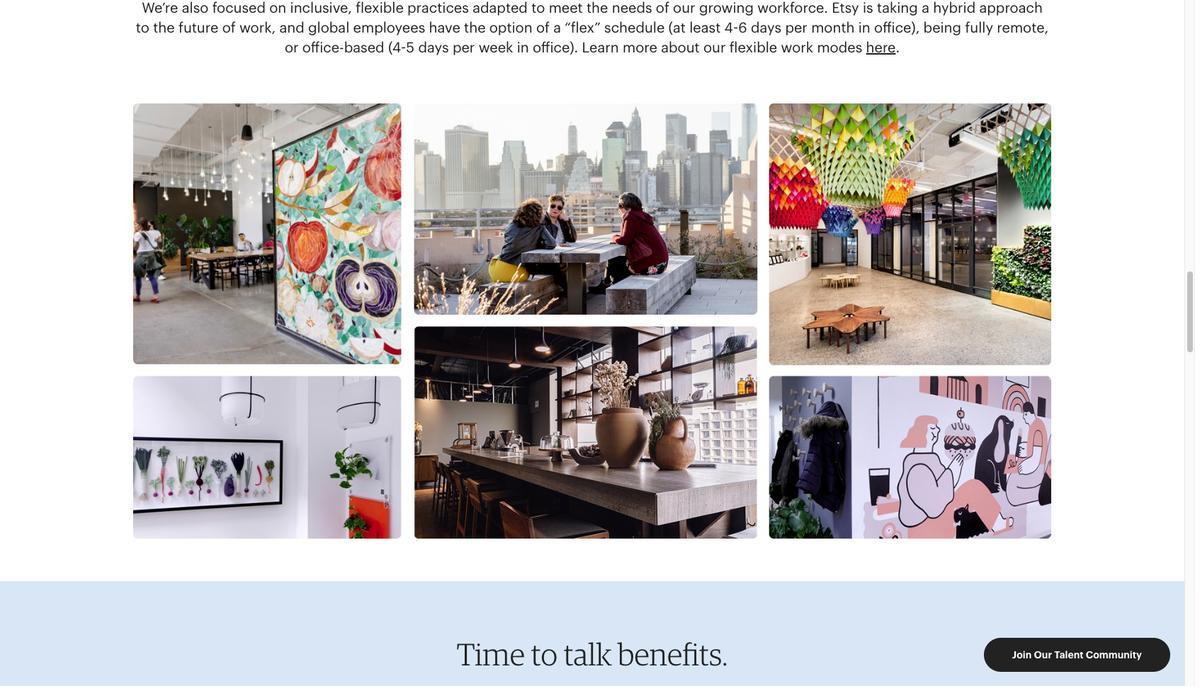 Task type: locate. For each thing, give the bounding box(es) containing it.
here .
[[867, 41, 900, 55]]

work
[[782, 41, 814, 55]]

4-
[[725, 21, 739, 35]]

per
[[786, 21, 808, 35], [453, 41, 475, 55]]

flexible up employees
[[356, 1, 404, 16]]

time to talk benefits.
[[457, 641, 728, 672]]

office),
[[875, 21, 920, 35]]

option
[[490, 21, 533, 35]]

workforce.
[[758, 1, 829, 16]]

flexible
[[356, 1, 404, 16], [730, 41, 778, 55]]

0 vertical spatial to
[[532, 1, 545, 16]]

of up office).
[[537, 21, 550, 35]]

a up office).
[[554, 21, 562, 35]]

0 vertical spatial in
[[859, 21, 871, 35]]

1 vertical spatial our
[[704, 41, 726, 55]]

of down focused
[[222, 21, 236, 35]]

hybrid
[[934, 1, 976, 16]]

0 vertical spatial a
[[922, 1, 930, 16]]

1 vertical spatial days
[[419, 41, 449, 55]]

flexible down the 6
[[730, 41, 778, 55]]

the
[[587, 1, 609, 16], [153, 21, 175, 35], [464, 21, 486, 35]]

days down have
[[419, 41, 449, 55]]

a up being
[[922, 1, 930, 16]]

our
[[674, 1, 696, 16], [704, 41, 726, 55]]

learn
[[582, 41, 619, 55]]

per up work
[[786, 21, 808, 35]]

0 horizontal spatial in
[[517, 41, 529, 55]]

taking
[[878, 1, 919, 16]]

time
[[457, 641, 525, 672]]

to left talk
[[531, 641, 558, 672]]

0 horizontal spatial the
[[153, 21, 175, 35]]

the up the "flex"
[[587, 1, 609, 16]]

our up (at
[[674, 1, 696, 16]]

the down we're
[[153, 21, 175, 35]]

benefits.
[[618, 641, 728, 672]]

in
[[859, 21, 871, 35], [517, 41, 529, 55]]

6
[[739, 21, 748, 35]]

to left meet
[[532, 1, 545, 16]]

meet
[[549, 1, 583, 16]]

based
[[344, 41, 385, 55]]

talent
[[1055, 650, 1084, 660]]

per down have
[[453, 41, 475, 55]]

here link
[[867, 41, 896, 55]]

0 vertical spatial per
[[786, 21, 808, 35]]

we're
[[142, 1, 178, 16]]

1 vertical spatial a
[[554, 21, 562, 35]]

.
[[896, 41, 900, 55]]

and
[[280, 21, 305, 35]]

1 horizontal spatial days
[[751, 21, 782, 35]]

0 horizontal spatial flexible
[[356, 1, 404, 16]]

approach
[[980, 1, 1043, 16]]

of
[[656, 1, 670, 16], [222, 21, 236, 35], [537, 21, 550, 35]]

our down least
[[704, 41, 726, 55]]

of up (at
[[656, 1, 670, 16]]

days right the 6
[[751, 21, 782, 35]]

indoors, restaurant, art, collage, interior design, dining room, dining table, table, person, cafeteria image
[[133, 104, 1052, 539]]

2 horizontal spatial of
[[656, 1, 670, 16]]

in down is
[[859, 21, 871, 35]]

join our talent community link
[[985, 638, 1171, 672]]

in down option
[[517, 41, 529, 55]]

days
[[751, 21, 782, 35], [419, 41, 449, 55]]

0 horizontal spatial a
[[554, 21, 562, 35]]

1 vertical spatial flexible
[[730, 41, 778, 55]]

0 horizontal spatial our
[[674, 1, 696, 16]]

needs
[[612, 1, 653, 16]]

to down we're
[[136, 21, 150, 35]]

to
[[532, 1, 545, 16], [136, 21, 150, 35], [531, 641, 558, 672]]

a
[[922, 1, 930, 16], [554, 21, 562, 35]]

1 horizontal spatial a
[[922, 1, 930, 16]]

the up week
[[464, 21, 486, 35]]

1 vertical spatial in
[[517, 41, 529, 55]]

least
[[690, 21, 721, 35]]

0 vertical spatial our
[[674, 1, 696, 16]]

1 horizontal spatial in
[[859, 21, 871, 35]]

0 vertical spatial flexible
[[356, 1, 404, 16]]

also
[[182, 1, 209, 16]]

our
[[1035, 650, 1053, 660]]

0 vertical spatial days
[[751, 21, 782, 35]]

0 horizontal spatial per
[[453, 41, 475, 55]]



Task type: vqa. For each thing, say whether or not it's contained in the screenshot.
'GOODS.'
no



Task type: describe. For each thing, give the bounding box(es) containing it.
adapted
[[473, 1, 528, 16]]

have
[[429, 21, 461, 35]]

join our talent community
[[1013, 650, 1143, 660]]

work,
[[240, 21, 276, 35]]

office).
[[533, 41, 579, 55]]

fully
[[966, 21, 994, 35]]

2 vertical spatial to
[[531, 641, 558, 672]]

"flex"
[[565, 21, 601, 35]]

(4-
[[388, 41, 406, 55]]

1 horizontal spatial of
[[537, 21, 550, 35]]

(at
[[669, 21, 686, 35]]

1 horizontal spatial our
[[704, 41, 726, 55]]

1 horizontal spatial per
[[786, 21, 808, 35]]

is
[[863, 1, 874, 16]]

etsy
[[832, 1, 860, 16]]

or
[[285, 41, 299, 55]]

5
[[406, 41, 415, 55]]

modes
[[818, 41, 863, 55]]

practices
[[408, 1, 469, 16]]

talk
[[564, 641, 612, 672]]

remote,
[[998, 21, 1049, 35]]

0 horizontal spatial days
[[419, 41, 449, 55]]

join
[[1013, 650, 1032, 660]]

1 horizontal spatial flexible
[[730, 41, 778, 55]]

1 horizontal spatial the
[[464, 21, 486, 35]]

employees
[[353, 21, 426, 35]]

0 horizontal spatial of
[[222, 21, 236, 35]]

about
[[662, 41, 700, 55]]

being
[[924, 21, 962, 35]]

more
[[623, 41, 658, 55]]

week
[[479, 41, 514, 55]]

focused
[[212, 1, 266, 16]]

month
[[812, 21, 855, 35]]

office-
[[303, 41, 344, 55]]

1 vertical spatial per
[[453, 41, 475, 55]]

global
[[308, 21, 350, 35]]

we're also focused on inclusive, flexible practices adapted to meet the needs of our growing workforce. etsy is taking a hybrid approach to the future of work, and global employees have the option of a "flex" schedule (at least 4-6 days per month in office), being fully remote, or office-based (4-5 days per week in office). learn more about our flexible work modes
[[136, 1, 1049, 55]]

future
[[179, 21, 219, 35]]

community
[[1087, 650, 1143, 660]]

on
[[270, 1, 287, 16]]

2 horizontal spatial the
[[587, 1, 609, 16]]

schedule
[[605, 21, 665, 35]]

inclusive,
[[290, 1, 352, 16]]

growing
[[700, 1, 754, 16]]

here
[[867, 41, 896, 55]]

1 vertical spatial to
[[136, 21, 150, 35]]



